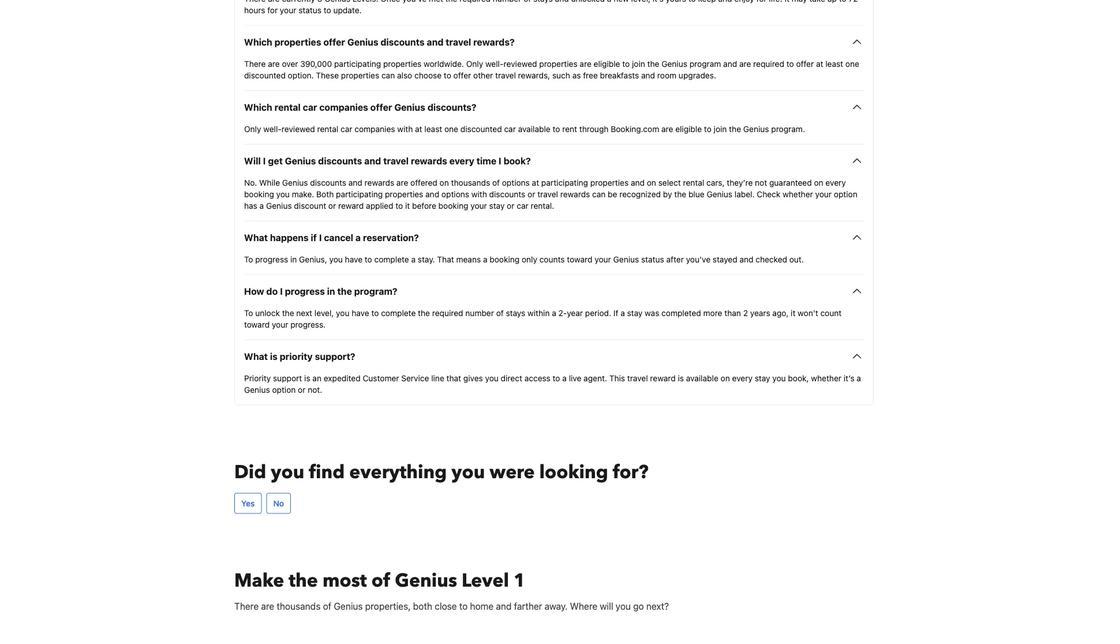 Task type: vqa. For each thing, say whether or not it's contained in the screenshot.
packages the vacation
no



Task type: describe. For each thing, give the bounding box(es) containing it.
there are thousands of genius properties, both close to home and farther away. where will you go next?
[[234, 601, 669, 612]]

agent.
[[584, 373, 607, 383]]

to inside to unlock the next level, you have to complete the required number of stays within a 2-year period. if a stay was completed more than 2 years ago, it won't count toward your progress.
[[371, 308, 379, 318]]

you inside to unlock the next level, you have to complete the required number of stays within a 2-year period. if a stay was completed more than 2 years ago, it won't count toward your progress.
[[336, 308, 350, 318]]

next
[[296, 308, 312, 318]]

will i get genius discounts and travel rewards every time i book? button
[[244, 154, 864, 168]]

number for and
[[493, 0, 522, 3]]

currently
[[282, 0, 315, 3]]

no. while genius discounts and rewards are offered on thousands of options at participating properties and on select rental cars, they're not guaranteed on every booking you make. both participating properties and options with discounts or travel rewards can be recognized by the blue genius label. check whether your option has a genius discount or reward applied to it before booking your stay or car rental.
[[244, 178, 858, 210]]

the down "stay."
[[418, 308, 430, 318]]

not.
[[308, 385, 322, 394]]

car down which rental car companies offer genius discounts?
[[341, 124, 352, 134]]

progress.
[[290, 320, 326, 329]]

2 vertical spatial participating
[[336, 189, 383, 199]]

of inside 'no. while genius discounts and rewards are offered on thousands of options at participating properties and on select rental cars, they're not guaranteed on every booking you make. both participating properties and options with discounts or travel rewards can be recognized by the blue genius label. check whether your option has a genius discount or reward applied to it before booking your stay or car rental.'
[[492, 178, 500, 187]]

genius left "after"
[[613, 254, 639, 264]]

that
[[447, 373, 461, 383]]

are left over
[[268, 59, 280, 68]]

breakfasts
[[600, 70, 639, 80]]

and right the stayed
[[740, 254, 754, 264]]

live
[[569, 373, 582, 383]]

1 horizontal spatial toward
[[567, 254, 593, 264]]

required for level,
[[460, 0, 491, 3]]

stay inside priority support is an expedited customer service line that gives you direct access to a live agent. this travel reward is available on every stay you book, whether it's a genius option or not.
[[755, 373, 770, 383]]

72
[[849, 0, 858, 3]]

join inside there are over 390,000 participating properties worldwide. only well-reviewed properties are eligible to join the genius program and are required to offer at least one discounted option. these properties can also choose to offer other travel rewards, such as free breakfasts and room upgrades.
[[632, 59, 645, 68]]

once
[[381, 0, 400, 3]]

properties up such
[[539, 59, 578, 68]]

toward inside to unlock the next level, you have to complete the required number of stays within a 2-year period. if a stay was completed more than 2 years ago, it won't count toward your progress.
[[244, 320, 270, 329]]

your right the counts
[[595, 254, 611, 264]]

did
[[234, 460, 266, 485]]

and right home
[[496, 601, 512, 612]]

there are currently 3 genius levels. once you've met the required number of stays and unlocked a new level, it's yours to keep and enjoy for life! it may take up to 72 hours for your status to update.
[[244, 0, 858, 15]]

which for which rental car companies offer genius discounts?
[[244, 102, 272, 112]]

car up 'book?'
[[504, 124, 516, 134]]

for?
[[613, 460, 649, 485]]

a inside dropdown button
[[356, 232, 361, 243]]

1 vertical spatial discounted
[[461, 124, 502, 134]]

what for what happens if i cancel a reservation?
[[244, 232, 268, 243]]

access
[[525, 373, 551, 383]]

if
[[311, 232, 317, 243]]

1 vertical spatial status
[[641, 254, 664, 264]]

option.
[[288, 70, 314, 80]]

you left go
[[616, 601, 631, 612]]

count
[[821, 308, 842, 318]]

keep
[[698, 0, 716, 3]]

i right if
[[319, 232, 322, 243]]

will i get genius discounts and travel rewards every time i book?
[[244, 155, 531, 166]]

are right booking.com
[[662, 124, 673, 134]]

levels.
[[353, 0, 378, 3]]

of inside to unlock the next level, you have to complete the required number of stays within a 2-year period. if a stay was completed more than 2 years ago, it won't count toward your progress.
[[496, 308, 504, 318]]

rent
[[562, 124, 577, 134]]

i right do
[[280, 286, 283, 297]]

hours
[[244, 5, 265, 15]]

or left rental.
[[507, 201, 515, 210]]

an
[[313, 373, 322, 383]]

recognized
[[620, 189, 661, 199]]

1 vertical spatial one
[[445, 124, 458, 134]]

blue
[[689, 189, 705, 199]]

not
[[755, 178, 767, 187]]

your down time
[[471, 201, 487, 210]]

2 horizontal spatial is
[[678, 373, 684, 383]]

out.
[[790, 254, 804, 264]]

where
[[570, 601, 598, 612]]

worldwide.
[[424, 59, 464, 68]]

did you find everything you were looking for?
[[234, 460, 649, 485]]

choose
[[415, 70, 442, 80]]

genius down most on the bottom of the page
[[334, 601, 363, 612]]

genius down also
[[394, 102, 425, 112]]

direct
[[501, 373, 522, 383]]

applied
[[366, 201, 393, 210]]

2 vertical spatial rewards
[[560, 189, 590, 199]]

and up before
[[425, 189, 439, 199]]

while
[[259, 178, 280, 187]]

one inside there are over 390,000 participating properties worldwide. only well-reviewed properties are eligible to join the genius program and are required to offer at least one discounted option. these properties can also choose to offer other travel rewards, such as free breakfasts and room upgrades.
[[846, 59, 859, 68]]

and left unlocked
[[555, 0, 569, 3]]

1 vertical spatial at
[[415, 124, 422, 134]]

booking.com
[[611, 124, 659, 134]]

only
[[522, 254, 537, 264]]

line
[[431, 373, 444, 383]]

make the most of genius level 1
[[234, 568, 526, 593]]

well- inside there are over 390,000 participating properties worldwide. only well-reviewed properties are eligible to join the genius program and are required to offer at least one discounted option. these properties can also choose to offer other travel rewards, such as free breakfasts and room upgrades.
[[485, 59, 504, 68]]

can inside 'no. while genius discounts and rewards are offered on thousands of options at participating properties and on select rental cars, they're not guaranteed on every booking you make. both participating properties and options with discounts or travel rewards can be recognized by the blue genius label. check whether your option has a genius discount or reward applied to it before booking your stay or car rental.'
[[592, 189, 606, 199]]

you right gives at the left of the page
[[485, 373, 499, 383]]

support?
[[315, 351, 355, 362]]

available inside priority support is an expedited customer service line that gives you direct access to a live agent. this travel reward is available on every stay you book, whether it's a genius option or not.
[[686, 373, 719, 383]]

0 horizontal spatial well-
[[263, 124, 282, 134]]

means
[[456, 254, 481, 264]]

it inside to unlock the next level, you have to complete the required number of stays within a 2-year period. if a stay was completed more than 2 years ago, it won't count toward your progress.
[[791, 308, 796, 318]]

stay inside to unlock the next level, you have to complete the required number of stays within a 2-year period. if a stay was completed more than 2 years ago, it won't count toward your progress.
[[627, 308, 643, 318]]

genius down update.
[[347, 36, 378, 47]]

number for within
[[466, 308, 494, 318]]

properties down offered
[[385, 189, 423, 199]]

enjoy
[[734, 0, 754, 3]]

every inside priority support is an expedited customer service line that gives you direct access to a live agent. this travel reward is available on every stay you book, whether it's a genius option or not.
[[732, 373, 753, 383]]

you've
[[403, 0, 427, 3]]

have inside to unlock the next level, you have to complete the required number of stays within a 2-year period. if a stay was completed more than 2 years ago, it won't count toward your progress.
[[352, 308, 369, 318]]

option inside 'no. while genius discounts and rewards are offered on thousands of options at participating properties and on select rental cars, they're not guaranteed on every booking you make. both participating properties and options with discounts or travel rewards can be recognized by the blue genius label. check whether your option has a genius discount or reward applied to it before booking your stay or car rental.'
[[834, 189, 858, 199]]

properties up which rental car companies offer genius discounts?
[[341, 70, 379, 80]]

2 horizontal spatial booking
[[490, 254, 520, 264]]

thousands inside 'no. while genius discounts and rewards are offered on thousands of options at participating properties and on select rental cars, they're not guaranteed on every booking you make. both participating properties and options with discounts or travel rewards can be recognized by the blue genius label. check whether your option has a genius discount or reward applied to it before booking your stay or car rental.'
[[451, 178, 490, 187]]

genius down while
[[266, 201, 292, 210]]

the left most on the bottom of the page
[[289, 568, 318, 593]]

reward inside 'no. while genius discounts and rewards are offered on thousands of options at participating properties and on select rental cars, they're not guaranteed on every booking you make. both participating properties and options with discounts or travel rewards can be recognized by the blue genius label. check whether your option has a genius discount or reward applied to it before booking your stay or car rental.'
[[338, 201, 364, 210]]

to for how do i progress in the program?
[[244, 308, 253, 318]]

yes
[[241, 499, 255, 508]]

discounted inside there are over 390,000 participating properties worldwide. only well-reviewed properties are eligible to join the genius program and are required to offer at least one discounted option. these properties can also choose to offer other travel rewards, such as free breakfasts and room upgrades.
[[244, 70, 286, 80]]

reviewed inside there are over 390,000 participating properties worldwide. only well-reviewed properties are eligible to join the genius program and are required to offer at least one discounted option. these properties can also choose to offer other travel rewards, such as free breakfasts and room upgrades.
[[504, 59, 537, 68]]

participating inside there are over 390,000 participating properties worldwide. only well-reviewed properties are eligible to join the genius program and are required to offer at least one discounted option. these properties can also choose to offer other travel rewards, such as free breakfasts and room upgrades.
[[334, 59, 381, 68]]

completed
[[662, 308, 701, 318]]

stay.
[[418, 254, 435, 264]]

0 horizontal spatial booking
[[244, 189, 274, 199]]

rental.
[[531, 201, 554, 210]]

1 vertical spatial thousands
[[277, 601, 321, 612]]

are up free
[[580, 59, 592, 68]]

2
[[743, 308, 748, 318]]

you've
[[686, 254, 711, 264]]

you left were
[[452, 460, 485, 485]]

program.
[[771, 124, 805, 134]]

there for there are thousands of genius properties, both close to home and farther away. where will you go next?
[[234, 601, 259, 612]]

go
[[633, 601, 644, 612]]

a inside there are currently 3 genius levels. once you've met the required number of stays and unlocked a new level, it's yours to keep and enjoy for life! it may take up to 72 hours for your status to update.
[[607, 0, 612, 3]]

everything
[[349, 460, 447, 485]]

away.
[[545, 601, 568, 612]]

genius inside there are currently 3 genius levels. once you've met the required number of stays and unlocked a new level, it's yours to keep and enjoy for life! it may take up to 72 hours for your status to update.
[[325, 0, 350, 3]]

genius up make.
[[282, 178, 308, 187]]

expedited
[[324, 373, 361, 383]]

i left get
[[263, 155, 266, 166]]

rewards?
[[473, 36, 515, 47]]

whether inside priority support is an expedited customer service line that gives you direct access to a live agent. this travel reward is available on every stay you book, whether it's a genius option or not.
[[811, 373, 842, 383]]

which properties offer genius discounts and travel rewards? button
[[244, 35, 864, 49]]

what for what is priority support?
[[244, 351, 268, 362]]

0 horizontal spatial least
[[425, 124, 442, 134]]

no
[[273, 499, 284, 508]]

to progress in genius, you have to complete a stay. that means a booking only counts toward your genius status after you've stayed and checked out.
[[244, 254, 804, 264]]

priority
[[280, 351, 313, 362]]

the left program.
[[729, 124, 741, 134]]

you left book,
[[773, 373, 786, 383]]

which rental car companies offer genius discounts?
[[244, 102, 477, 112]]

of down most on the bottom of the page
[[323, 601, 331, 612]]

at inside 'no. while genius discounts and rewards are offered on thousands of options at participating properties and on select rental cars, they're not guaranteed on every booking you make. both participating properties and options with discounts or travel rewards can be recognized by the blue genius label. check whether your option has a genius discount or reward applied to it before booking your stay or car rental.'
[[532, 178, 539, 187]]

cancel
[[324, 232, 353, 243]]

travel inside there are over 390,000 participating properties worldwide. only well-reviewed properties are eligible to join the genius program and are required to offer at least one discounted option. these properties can also choose to offer other travel rewards, such as free breakfasts and room upgrades.
[[495, 70, 516, 80]]

0 vertical spatial progress
[[255, 254, 288, 264]]

0 vertical spatial in
[[290, 254, 297, 264]]

can inside there are over 390,000 participating properties worldwide. only well-reviewed properties are eligible to join the genius program and are required to offer at least one discounted option. these properties can also choose to offer other travel rewards, such as free breakfasts and room upgrades.
[[382, 70, 395, 80]]

what happens if i cancel a reservation? button
[[244, 231, 864, 244]]

stayed
[[713, 254, 738, 264]]

and down will i get genius discounts and travel rewards every time i book?
[[349, 178, 362, 187]]

genius,
[[299, 254, 327, 264]]

least inside there are over 390,000 participating properties worldwide. only well-reviewed properties are eligible to join the genius program and are required to offer at least one discounted option. these properties can also choose to offer other travel rewards, such as free breakfasts and room upgrades.
[[826, 59, 843, 68]]

other
[[473, 70, 493, 80]]

1 vertical spatial for
[[267, 5, 278, 15]]

only inside there are over 390,000 participating properties worldwide. only well-reviewed properties are eligible to join the genius program and are required to offer at least one discounted option. these properties can also choose to offer other travel rewards, such as free breakfasts and room upgrades.
[[466, 59, 483, 68]]

0 horizontal spatial with
[[397, 124, 413, 134]]

priority
[[244, 373, 271, 383]]

0 vertical spatial options
[[502, 178, 530, 187]]

take
[[810, 0, 825, 3]]

1 vertical spatial options
[[442, 189, 469, 199]]

are inside there are currently 3 genius levels. once you've met the required number of stays and unlocked a new level, it's yours to keep and enjoy for life! it may take up to 72 hours for your status to update.
[[268, 0, 280, 3]]

checked
[[756, 254, 787, 264]]

and inside will i get genius discounts and travel rewards every time i book? dropdown button
[[364, 155, 381, 166]]

and right program
[[723, 59, 737, 68]]

happens
[[270, 232, 309, 243]]

progress inside how do i progress in the program? dropdown button
[[285, 286, 325, 297]]

travel up worldwide. on the left of the page
[[446, 36, 471, 47]]

there for there are over 390,000 participating properties worldwide. only well-reviewed properties are eligible to join the genius program and are required to offer at least one discounted option. these properties can also choose to offer other travel rewards, such as free breakfasts and room upgrades.
[[244, 59, 266, 68]]

do
[[266, 286, 278, 297]]

reservation?
[[363, 232, 419, 243]]

genius left program.
[[743, 124, 769, 134]]

0 vertical spatial complete
[[374, 254, 409, 264]]

level
[[462, 568, 509, 593]]

counts
[[540, 254, 565, 264]]

genius inside there are over 390,000 participating properties worldwide. only well-reviewed properties are eligible to join the genius program and are required to offer at least one discounted option. these properties can also choose to offer other travel rewards, such as free breakfasts and room upgrades.
[[662, 59, 687, 68]]

2-
[[559, 308, 567, 318]]

will
[[244, 155, 261, 166]]

i right time
[[499, 155, 501, 166]]

book,
[[788, 373, 809, 383]]

how do i progress in the program?
[[244, 286, 398, 297]]

you down cancel
[[329, 254, 343, 264]]

travel up applied
[[383, 155, 409, 166]]

also
[[397, 70, 412, 80]]

and left room on the right
[[641, 70, 655, 80]]

every inside dropdown button
[[450, 155, 474, 166]]

priority support is an expedited customer service line that gives you direct access to a live agent. this travel reward is available on every stay you book, whether it's a genius option or not.
[[244, 373, 861, 394]]

or inside priority support is an expedited customer service line that gives you direct access to a live agent. this travel reward is available on every stay you book, whether it's a genius option or not.
[[298, 385, 306, 394]]

your right check
[[815, 189, 832, 199]]

find
[[309, 460, 345, 485]]

before
[[412, 201, 436, 210]]

customer
[[363, 373, 399, 383]]

only well-reviewed rental car companies with at least one discounted car available to rent through booking.com are eligible to join the genius program.
[[244, 124, 805, 134]]

a inside 'no. while genius discounts and rewards are offered on thousands of options at participating properties and on select rental cars, they're not guaranteed on every booking you make. both participating properties and options with discounts or travel rewards can be recognized by the blue genius label. check whether your option has a genius discount or reward applied to it before booking your stay or car rental.'
[[260, 201, 264, 210]]

rental inside 'no. while genius discounts and rewards are offered on thousands of options at participating properties and on select rental cars, they're not guaranteed on every booking you make. both participating properties and options with discounts or travel rewards can be recognized by the blue genius label. check whether your option has a genius discount or reward applied to it before booking your stay or car rental.'
[[683, 178, 704, 187]]

discount
[[294, 201, 326, 210]]

0 horizontal spatial only
[[244, 124, 261, 134]]

stay inside 'no. while genius discounts and rewards are offered on thousands of options at participating properties and on select rental cars, they're not guaranteed on every booking you make. both participating properties and options with discounts or travel rewards can be recognized by the blue genius label. check whether your option has a genius discount or reward applied to it before booking your stay or car rental.'
[[489, 201, 505, 210]]

car inside 'no. while genius discounts and rewards are offered on thousands of options at participating properties and on select rental cars, they're not guaranteed on every booking you make. both participating properties and options with discounts or travel rewards can be recognized by the blue genius label. check whether your option has a genius discount or reward applied to it before booking your stay or car rental.'
[[517, 201, 529, 210]]

eligible inside there are over 390,000 participating properties worldwide. only well-reviewed properties are eligible to join the genius program and are required to offer at least one discounted option. these properties can also choose to offer other travel rewards, such as free breakfasts and room upgrades.
[[594, 59, 620, 68]]



Task type: locate. For each thing, give the bounding box(es) containing it.
status
[[299, 5, 322, 15], [641, 254, 664, 264]]

discounts?
[[428, 102, 477, 112]]

1 horizontal spatial with
[[472, 189, 487, 199]]

at inside there are over 390,000 participating properties worldwide. only well-reviewed properties are eligible to join the genius program and are required to offer at least one discounted option. these properties can also choose to offer other travel rewards, such as free breakfasts and room upgrades.
[[816, 59, 823, 68]]

1 vertical spatial stays
[[506, 308, 525, 318]]

genius up both at the bottom of page
[[395, 568, 457, 593]]

genius inside priority support is an expedited customer service line that gives you direct access to a live agent. this travel reward is available on every stay you book, whether it's a genius option or not.
[[244, 385, 270, 394]]

it right ago,
[[791, 308, 796, 318]]

to inside to unlock the next level, you have to complete the required number of stays within a 2-year period. if a stay was completed more than 2 years ago, it won't count toward your progress.
[[244, 308, 253, 318]]

in down genius,
[[327, 286, 335, 297]]

0 horizontal spatial rental
[[275, 102, 301, 112]]

car inside dropdown button
[[303, 102, 317, 112]]

whether right book,
[[811, 373, 842, 383]]

0 horizontal spatial it
[[405, 201, 410, 210]]

1 horizontal spatial is
[[304, 373, 310, 383]]

status down 3
[[299, 5, 322, 15]]

2 vertical spatial every
[[732, 373, 753, 383]]

are left currently
[[268, 0, 280, 3]]

it left before
[[405, 201, 410, 210]]

you down while
[[276, 189, 290, 199]]

0 vertical spatial it's
[[653, 0, 664, 3]]

reviewed
[[504, 59, 537, 68], [282, 124, 315, 134]]

1 vertical spatial complete
[[381, 308, 416, 318]]

status left "after"
[[641, 254, 664, 264]]

0 vertical spatial well-
[[485, 59, 504, 68]]

genius right get
[[285, 155, 316, 166]]

properties up also
[[383, 59, 422, 68]]

0 vertical spatial reward
[[338, 201, 364, 210]]

only up other
[[466, 59, 483, 68]]

options
[[502, 178, 530, 187], [442, 189, 469, 199]]

thousands down time
[[451, 178, 490, 187]]

level, inside to unlock the next level, you have to complete the required number of stays within a 2-year period. if a stay was completed more than 2 years ago, it won't count toward your progress.
[[315, 308, 334, 318]]

1 horizontal spatial it's
[[844, 373, 855, 383]]

2 vertical spatial booking
[[490, 254, 520, 264]]

at
[[816, 59, 823, 68], [415, 124, 422, 134], [532, 178, 539, 187]]

service
[[401, 373, 429, 383]]

within
[[528, 308, 550, 318]]

what
[[244, 232, 268, 243], [244, 351, 268, 362]]

2 which from the top
[[244, 102, 272, 112]]

or
[[528, 189, 535, 199], [328, 201, 336, 210], [507, 201, 515, 210], [298, 385, 306, 394]]

most
[[323, 568, 367, 593]]

1 horizontal spatial least
[[826, 59, 843, 68]]

to up how
[[244, 254, 253, 264]]

1 vertical spatial which
[[244, 102, 272, 112]]

program
[[690, 59, 721, 68]]

you up no
[[271, 460, 304, 485]]

the up room on the right
[[647, 59, 659, 68]]

0 vertical spatial one
[[846, 59, 859, 68]]

there left over
[[244, 59, 266, 68]]

required inside there are currently 3 genius levels. once you've met the required number of stays and unlocked a new level, it's yours to keep and enjoy for life! it may take up to 72 hours for your status to update.
[[460, 0, 491, 3]]

more
[[703, 308, 722, 318]]

number up rewards?
[[493, 0, 522, 3]]

every
[[450, 155, 474, 166], [826, 178, 846, 187], [732, 373, 753, 383]]

toward
[[567, 254, 593, 264], [244, 320, 270, 329]]

2 vertical spatial stay
[[755, 373, 770, 383]]

years
[[750, 308, 770, 318]]

reward right "this"
[[650, 373, 676, 383]]

1 horizontal spatial well-
[[485, 59, 504, 68]]

0 horizontal spatial options
[[442, 189, 469, 199]]

there
[[244, 0, 266, 3], [244, 59, 266, 68], [234, 601, 259, 612]]

it inside 'no. while genius discounts and rewards are offered on thousands of options at participating properties and on select rental cars, they're not guaranteed on every booking you make. both participating properties and options with discounts or travel rewards can be recognized by the blue genius label. check whether your option has a genius discount or reward applied to it before booking your stay or car rental.'
[[405, 201, 410, 210]]

1 vertical spatial stay
[[627, 308, 643, 318]]

1 horizontal spatial in
[[327, 286, 335, 297]]

is
[[270, 351, 278, 362], [304, 373, 310, 383], [678, 373, 684, 383]]

make.
[[292, 189, 314, 199]]

toward right the counts
[[567, 254, 593, 264]]

close
[[435, 601, 457, 612]]

stay left book,
[[755, 373, 770, 383]]

0 horizontal spatial is
[[270, 351, 278, 362]]

rewards up offered
[[411, 155, 447, 166]]

thousands
[[451, 178, 490, 187], [277, 601, 321, 612]]

2 horizontal spatial stay
[[755, 373, 770, 383]]

eligible up breakfasts
[[594, 59, 620, 68]]

properties up be
[[590, 178, 629, 187]]

there inside there are over 390,000 participating properties worldwide. only well-reviewed properties are eligible to join the genius program and are required to offer at least one discounted option. these properties can also choose to offer other travel rewards, such as free breakfasts and room upgrades.
[[244, 59, 266, 68]]

0 vertical spatial discounted
[[244, 70, 286, 80]]

1 vertical spatial progress
[[285, 286, 325, 297]]

0 vertical spatial every
[[450, 155, 474, 166]]

0 vertical spatial with
[[397, 124, 413, 134]]

and inside the which properties offer genius discounts and travel rewards? dropdown button
[[427, 36, 444, 47]]

next?
[[646, 601, 669, 612]]

0 vertical spatial thousands
[[451, 178, 490, 187]]

0 horizontal spatial at
[[415, 124, 422, 134]]

with inside 'no. while genius discounts and rewards are offered on thousands of options at participating properties and on select rental cars, they're not guaranteed on every booking you make. both participating properties and options with discounts or travel rewards can be recognized by the blue genius label. check whether your option has a genius discount or reward applied to it before booking your stay or car rental.'
[[472, 189, 487, 199]]

make
[[234, 568, 284, 593]]

0 horizontal spatial join
[[632, 59, 645, 68]]

travel inside priority support is an expedited customer service line that gives you direct access to a live agent. this travel reward is available on every stay you book, whether it's a genius option or not.
[[627, 373, 648, 383]]

option inside priority support is an expedited customer service line that gives you direct access to a live agent. this travel reward is available on every stay you book, whether it's a genius option or not.
[[272, 385, 296, 394]]

on inside priority support is an expedited customer service line that gives you direct access to a live agent. this travel reward is available on every stay you book, whether it's a genius option or not.
[[721, 373, 730, 383]]

label.
[[735, 189, 755, 199]]

up
[[828, 0, 837, 3]]

can left also
[[382, 70, 395, 80]]

2 vertical spatial rental
[[683, 178, 704, 187]]

your down currently
[[280, 5, 296, 15]]

you
[[276, 189, 290, 199], [329, 254, 343, 264], [336, 308, 350, 318], [485, 373, 499, 383], [773, 373, 786, 383], [271, 460, 304, 485], [452, 460, 485, 485], [616, 601, 631, 612]]

0 vertical spatial required
[[460, 0, 491, 3]]

0 horizontal spatial status
[[299, 5, 322, 15]]

rewards inside dropdown button
[[411, 155, 447, 166]]

are inside 'no. while genius discounts and rewards are offered on thousands of options at participating properties and on select rental cars, they're not guaranteed on every booking you make. both participating properties and options with discounts or travel rewards can be recognized by the blue genius label. check whether your option has a genius discount or reward applied to it before booking your stay or car rental.'
[[397, 178, 408, 187]]

the left next
[[282, 308, 294, 318]]

which rental car companies offer genius discounts? button
[[244, 100, 864, 114]]

to inside priority support is an expedited customer service line that gives you direct access to a live agent. this travel reward is available on every stay you book, whether it's a genius option or not.
[[553, 373, 560, 383]]

0 vertical spatial stays
[[533, 0, 553, 3]]

program?
[[354, 286, 398, 297]]

by
[[663, 189, 672, 199]]

companies inside dropdown button
[[319, 102, 368, 112]]

rental down which rental car companies offer genius discounts?
[[317, 124, 338, 134]]

only
[[466, 59, 483, 68], [244, 124, 261, 134]]

properties
[[275, 36, 321, 47], [383, 59, 422, 68], [539, 59, 578, 68], [341, 70, 379, 80], [590, 178, 629, 187], [385, 189, 423, 199]]

are left offered
[[397, 178, 408, 187]]

have down cancel
[[345, 254, 363, 264]]

the right met
[[445, 0, 457, 3]]

and up recognized
[[631, 178, 645, 187]]

this
[[609, 373, 625, 383]]

yes button
[[234, 493, 262, 514]]

0 horizontal spatial in
[[290, 254, 297, 264]]

0 vertical spatial status
[[299, 5, 322, 15]]

1 vertical spatial level,
[[315, 308, 334, 318]]

stay left rental.
[[489, 201, 505, 210]]

are down make
[[261, 601, 274, 612]]

there are over 390,000 participating properties worldwide. only well-reviewed properties are eligible to join the genius program and are required to offer at least one discounted option. these properties can also choose to offer other travel rewards, such as free breakfasts and room upgrades.
[[244, 59, 859, 80]]

with down time
[[472, 189, 487, 199]]

2 horizontal spatial every
[[826, 178, 846, 187]]

progress
[[255, 254, 288, 264], [285, 286, 325, 297]]

0 horizontal spatial reviewed
[[282, 124, 315, 134]]

won't
[[798, 308, 818, 318]]

2 to from the top
[[244, 308, 253, 318]]

the inside dropdown button
[[337, 286, 352, 297]]

0 vertical spatial which
[[244, 36, 272, 47]]

0 vertical spatial number
[[493, 0, 522, 3]]

every inside 'no. while genius discounts and rewards are offered on thousands of options at participating properties and on select rental cars, they're not guaranteed on every booking you make. both participating properties and options with discounts or travel rewards can be recognized by the blue genius label. check whether your option has a genius discount or reward applied to it before booking your stay or car rental.'
[[826, 178, 846, 187]]

status inside there are currently 3 genius levels. once you've met the required number of stays and unlocked a new level, it's yours to keep and enjoy for life! it may take up to 72 hours for your status to update.
[[299, 5, 322, 15]]

every left time
[[450, 155, 474, 166]]

level,
[[631, 0, 651, 3], [315, 308, 334, 318]]

1 vertical spatial least
[[425, 124, 442, 134]]

required for period.
[[432, 308, 463, 318]]

1 horizontal spatial for
[[757, 0, 767, 3]]

0 vertical spatial available
[[518, 124, 551, 134]]

0 horizontal spatial thousands
[[277, 601, 321, 612]]

are right program
[[739, 59, 751, 68]]

no.
[[244, 178, 257, 187]]

1 horizontal spatial discounted
[[461, 124, 502, 134]]

there for there are currently 3 genius levels. once you've met the required number of stays and unlocked a new level, it's yours to keep and enjoy for life! it may take up to 72 hours for your status to update.
[[244, 0, 266, 3]]

book?
[[504, 155, 531, 166]]

discounted down over
[[244, 70, 286, 80]]

it's inside there are currently 3 genius levels. once you've met the required number of stays and unlocked a new level, it's yours to keep and enjoy for life! it may take up to 72 hours for your status to update.
[[653, 0, 664, 3]]

or up rental.
[[528, 189, 535, 199]]

only up will
[[244, 124, 261, 134]]

booking left only
[[490, 254, 520, 264]]

2 horizontal spatial rental
[[683, 178, 704, 187]]

well- up get
[[263, 124, 282, 134]]

the left the program? at the left of the page
[[337, 286, 352, 297]]

what inside dropdown button
[[244, 351, 268, 362]]

travel right other
[[495, 70, 516, 80]]

the inside there are currently 3 genius levels. once you've met the required number of stays and unlocked a new level, it's yours to keep and enjoy for life! it may take up to 72 hours for your status to update.
[[445, 0, 457, 3]]

1 horizontal spatial option
[[834, 189, 858, 199]]

it's inside priority support is an expedited customer service line that gives you direct access to a live agent. this travel reward is available on every stay you book, whether it's a genius option or not.
[[844, 373, 855, 383]]

in inside dropdown button
[[327, 286, 335, 297]]

1 vertical spatial can
[[592, 189, 606, 199]]

required inside to unlock the next level, you have to complete the required number of stays within a 2-year period. if a stay was completed more than 2 years ago, it won't count toward your progress.
[[432, 308, 463, 318]]

genius down priority
[[244, 385, 270, 394]]

with up will i get genius discounts and travel rewards every time i book?
[[397, 124, 413, 134]]

both
[[316, 189, 334, 199]]

free
[[583, 70, 598, 80]]

rental down option. at the left of page
[[275, 102, 301, 112]]

travel inside 'no. while genius discounts and rewards are offered on thousands of options at participating properties and on select rental cars, they're not guaranteed on every booking you make. both participating properties and options with discounts or travel rewards can be recognized by the blue genius label. check whether your option has a genius discount or reward applied to it before booking your stay or car rental.'
[[538, 189, 558, 199]]

1 vertical spatial what
[[244, 351, 268, 362]]

and right keep
[[718, 0, 732, 3]]

there inside there are currently 3 genius levels. once you've met the required number of stays and unlocked a new level, it's yours to keep and enjoy for life! it may take up to 72 hours for your status to update.
[[244, 0, 266, 3]]

you inside 'no. while genius discounts and rewards are offered on thousands of options at participating properties and on select rental cars, they're not guaranteed on every booking you make. both participating properties and options with discounts or travel rewards can be recognized by the blue genius label. check whether your option has a genius discount or reward applied to it before booking your stay or car rental.'
[[276, 189, 290, 199]]

3
[[317, 0, 322, 3]]

offer inside which rental car companies offer genius discounts? dropdown button
[[370, 102, 392, 112]]

1 horizontal spatial rental
[[317, 124, 338, 134]]

it
[[405, 201, 410, 210], [791, 308, 796, 318]]

properties inside the which properties offer genius discounts and travel rewards? dropdown button
[[275, 36, 321, 47]]

participating up applied
[[336, 189, 383, 199]]

0 horizontal spatial for
[[267, 5, 278, 15]]

properties up over
[[275, 36, 321, 47]]

well- up other
[[485, 59, 504, 68]]

eligible
[[594, 59, 620, 68], [676, 124, 702, 134]]

stays for and
[[533, 0, 553, 3]]

0 vertical spatial it
[[405, 201, 410, 210]]

support
[[273, 373, 302, 383]]

room
[[657, 70, 677, 80]]

0 horizontal spatial stay
[[489, 201, 505, 210]]

complete down the program? at the left of the page
[[381, 308, 416, 318]]

0 vertical spatial at
[[816, 59, 823, 68]]

were
[[490, 460, 535, 485]]

1 vertical spatial whether
[[811, 373, 842, 383]]

and up worldwide. on the left of the page
[[427, 36, 444, 47]]

0 vertical spatial toward
[[567, 254, 593, 264]]

new
[[614, 0, 629, 3]]

your inside there are currently 3 genius levels. once you've met the required number of stays and unlocked a new level, it's yours to keep and enjoy for life! it may take up to 72 hours for your status to update.
[[280, 5, 296, 15]]

1 vertical spatial only
[[244, 124, 261, 134]]

stays for within
[[506, 308, 525, 318]]

it's right book,
[[844, 373, 855, 383]]

0 horizontal spatial discounted
[[244, 70, 286, 80]]

2 what from the top
[[244, 351, 268, 362]]

1 vertical spatial rental
[[317, 124, 338, 134]]

booking right before
[[439, 201, 468, 210]]

number down means
[[466, 308, 494, 318]]

complete
[[374, 254, 409, 264], [381, 308, 416, 318]]

time
[[477, 155, 497, 166]]

your inside to unlock the next level, you have to complete the required number of stays within a 2-year period. if a stay was completed more than 2 years ago, it won't count toward your progress.
[[272, 320, 288, 329]]

1 vertical spatial with
[[472, 189, 487, 199]]

you down how do i progress in the program?
[[336, 308, 350, 318]]

to inside 'no. while genius discounts and rewards are offered on thousands of options at participating properties and on select rental cars, they're not guaranteed on every booking you make. both participating properties and options with discounts or travel rewards can be recognized by the blue genius label. check whether your option has a genius discount or reward applied to it before booking your stay or car rental.'
[[396, 201, 403, 210]]

stay left was
[[627, 308, 643, 318]]

available
[[518, 124, 551, 134], [686, 373, 719, 383]]

1 vertical spatial have
[[352, 308, 369, 318]]

0 horizontal spatial reward
[[338, 201, 364, 210]]

participating
[[334, 59, 381, 68], [541, 178, 588, 187], [336, 189, 383, 199]]

after
[[666, 254, 684, 264]]

1 vertical spatial companies
[[355, 124, 395, 134]]

1 vertical spatial to
[[244, 308, 253, 318]]

rental up blue
[[683, 178, 704, 187]]

offer inside the which properties offer genius discounts and travel rewards? dropdown button
[[323, 36, 345, 47]]

what is priority support? button
[[244, 349, 864, 363]]

1 vertical spatial eligible
[[676, 124, 702, 134]]

upgrades.
[[679, 70, 716, 80]]

is inside what is priority support? dropdown button
[[270, 351, 278, 362]]

complete inside to unlock the next level, you have to complete the required number of stays within a 2-year period. if a stay was completed more than 2 years ago, it won't count toward your progress.
[[381, 308, 416, 318]]

reviewed up rewards, on the left top of the page
[[504, 59, 537, 68]]

to
[[244, 254, 253, 264], [244, 308, 253, 318]]

it's left the yours
[[653, 0, 664, 3]]

level, inside there are currently 3 genius levels. once you've met the required number of stays and unlocked a new level, it's yours to keep and enjoy for life! it may take up to 72 hours for your status to update.
[[631, 0, 651, 3]]

0 vertical spatial for
[[757, 0, 767, 3]]

1 what from the top
[[244, 232, 268, 243]]

0 vertical spatial have
[[345, 254, 363, 264]]

stays inside there are currently 3 genius levels. once you've met the required number of stays and unlocked a new level, it's yours to keep and enjoy for life! it may take up to 72 hours for your status to update.
[[533, 0, 553, 3]]

or down both in the left of the page
[[328, 201, 336, 210]]

0 horizontal spatial available
[[518, 124, 551, 134]]

of
[[524, 0, 531, 3], [492, 178, 500, 187], [496, 308, 504, 318], [372, 568, 390, 593], [323, 601, 331, 612]]

1 horizontal spatial it
[[791, 308, 796, 318]]

the
[[445, 0, 457, 3], [647, 59, 659, 68], [729, 124, 741, 134], [674, 189, 686, 199], [337, 286, 352, 297], [282, 308, 294, 318], [418, 308, 430, 318], [289, 568, 318, 593]]

period.
[[585, 308, 611, 318]]

0 vertical spatial rental
[[275, 102, 301, 112]]

1 vertical spatial reviewed
[[282, 124, 315, 134]]

1
[[514, 568, 526, 593]]

what inside dropdown button
[[244, 232, 268, 243]]

looking
[[539, 460, 608, 485]]

0 horizontal spatial rewards
[[365, 178, 394, 187]]

1 horizontal spatial reward
[[650, 373, 676, 383]]

which for which properties offer genius discounts and travel rewards?
[[244, 36, 272, 47]]

0 vertical spatial level,
[[631, 0, 651, 3]]

how do i progress in the program? button
[[244, 284, 864, 298]]

eligible right booking.com
[[676, 124, 702, 134]]

of up properties,
[[372, 568, 390, 593]]

1 horizontal spatial options
[[502, 178, 530, 187]]

rewards left be
[[560, 189, 590, 199]]

1 horizontal spatial available
[[686, 373, 719, 383]]

0 horizontal spatial can
[[382, 70, 395, 80]]

1 horizontal spatial at
[[532, 178, 539, 187]]

1 horizontal spatial thousands
[[451, 178, 490, 187]]

i
[[263, 155, 266, 166], [499, 155, 501, 166], [319, 232, 322, 243], [280, 286, 283, 297]]

no button
[[266, 493, 291, 514]]

travel
[[446, 36, 471, 47], [495, 70, 516, 80], [383, 155, 409, 166], [538, 189, 558, 199], [627, 373, 648, 383]]

number inside there are currently 3 genius levels. once you've met the required number of stays and unlocked a new level, it's yours to keep and enjoy for life! it may take up to 72 hours for your status to update.
[[493, 0, 522, 3]]

it's
[[653, 0, 664, 3], [844, 373, 855, 383]]

gives
[[463, 373, 483, 383]]

required inside there are over 390,000 participating properties worldwide. only well-reviewed properties are eligible to join the genius program and are required to offer at least one discounted option. these properties can also choose to offer other travel rewards, such as free breakfasts and room upgrades.
[[753, 59, 784, 68]]

home
[[470, 601, 494, 612]]

1 vertical spatial participating
[[541, 178, 588, 187]]

0 vertical spatial only
[[466, 59, 483, 68]]

booking up has
[[244, 189, 274, 199]]

stays inside to unlock the next level, you have to complete the required number of stays within a 2-year period. if a stay was completed more than 2 years ago, it won't count toward your progress.
[[506, 308, 525, 318]]

rewards,
[[518, 70, 550, 80]]

was
[[645, 308, 659, 318]]

your
[[280, 5, 296, 15], [815, 189, 832, 199], [471, 201, 487, 210], [595, 254, 611, 264], [272, 320, 288, 329]]

every left book,
[[732, 373, 753, 383]]

0 vertical spatial option
[[834, 189, 858, 199]]

travel right "this"
[[627, 373, 648, 383]]

there down make
[[234, 601, 259, 612]]

whether down guaranteed
[[783, 189, 813, 199]]

progress down happens at left top
[[255, 254, 288, 264]]

whether inside 'no. while genius discounts and rewards are offered on thousands of options at participating properties and on select rental cars, they're not guaranteed on every booking you make. both participating properties and options with discounts or travel rewards can be recognized by the blue genius label. check whether your option has a genius discount or reward applied to it before booking your stay or car rental.'
[[783, 189, 813, 199]]

participating down will i get genius discounts and travel rewards every time i book? dropdown button
[[541, 178, 588, 187]]

and up applied
[[364, 155, 381, 166]]

car down option. at the left of page
[[303, 102, 317, 112]]

1 which from the top
[[244, 36, 272, 47]]

0 vertical spatial companies
[[319, 102, 368, 112]]

0 vertical spatial eligible
[[594, 59, 620, 68]]

to for what happens if i cancel a reservation?
[[244, 254, 253, 264]]

1 horizontal spatial only
[[466, 59, 483, 68]]

to left unlock
[[244, 308, 253, 318]]

reward inside priority support is an expedited customer service line that gives you direct access to a live agent. this travel reward is available on every stay you book, whether it's a genius option or not.
[[650, 373, 676, 383]]

it
[[785, 0, 790, 3]]

the inside 'no. while genius discounts and rewards are offered on thousands of options at participating properties and on select rental cars, they're not guaranteed on every booking you make. both participating properties and options with discounts or travel rewards can be recognized by the blue genius label. check whether your option has a genius discount or reward applied to it before booking your stay or car rental.'
[[674, 189, 686, 199]]

the right by
[[674, 189, 686, 199]]

guaranteed
[[769, 178, 812, 187]]

1 vertical spatial join
[[714, 124, 727, 134]]

and
[[555, 0, 569, 3], [718, 0, 732, 3], [427, 36, 444, 47], [723, 59, 737, 68], [641, 70, 655, 80], [364, 155, 381, 166], [349, 178, 362, 187], [631, 178, 645, 187], [425, 189, 439, 199], [740, 254, 754, 264], [496, 601, 512, 612]]

of inside there are currently 3 genius levels. once you've met the required number of stays and unlocked a new level, it's yours to keep and enjoy for life! it may take up to 72 hours for your status to update.
[[524, 0, 531, 3]]

1 horizontal spatial every
[[732, 373, 753, 383]]

1 to from the top
[[244, 254, 253, 264]]

1 horizontal spatial eligible
[[676, 124, 702, 134]]

number inside to unlock the next level, you have to complete the required number of stays within a 2-year period. if a stay was completed more than 2 years ago, it won't count toward your progress.
[[466, 308, 494, 318]]

level, right new
[[631, 0, 651, 3]]

0 vertical spatial reviewed
[[504, 59, 537, 68]]

1 vertical spatial there
[[244, 59, 266, 68]]

1 horizontal spatial booking
[[439, 201, 468, 210]]

the inside there are over 390,000 participating properties worldwide. only well-reviewed properties are eligible to join the genius program and are required to offer at least one discounted option. these properties can also choose to offer other travel rewards, such as free breakfasts and room upgrades.
[[647, 59, 659, 68]]

genius down cars,
[[707, 189, 733, 199]]

farther
[[514, 601, 542, 612]]

participating down which properties offer genius discounts and travel rewards?
[[334, 59, 381, 68]]

there up hours at the left top
[[244, 0, 266, 3]]

rental inside dropdown button
[[275, 102, 301, 112]]



